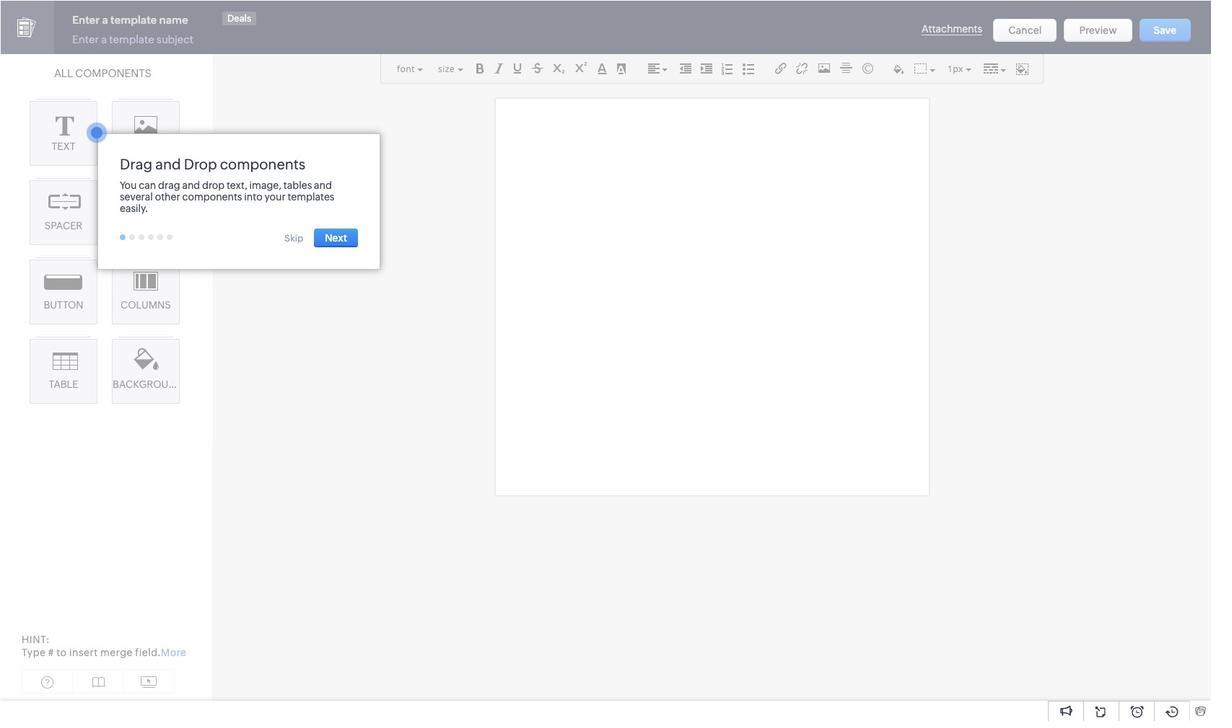Task type: vqa. For each thing, say whether or not it's contained in the screenshot.
Create Menu Icon
no



Task type: locate. For each thing, give the bounding box(es) containing it.
1 horizontal spatial deals
[[227, 13, 251, 24]]

tables
[[284, 180, 312, 191]]

several
[[120, 191, 153, 203]]

attachments
[[925, 18, 985, 30], [922, 23, 983, 35]]

big
[[18, 30, 35, 42]]

deals
[[173, 12, 197, 23], [227, 13, 251, 24]]

components
[[220, 156, 306, 173], [182, 191, 242, 203]]

other
[[155, 191, 180, 203]]

button link
[[30, 260, 97, 325]]

big deal alert
[[18, 30, 85, 42]]

all components
[[54, 67, 152, 79]]

enter a template name text field up alert
[[14, 11, 170, 25]]

templates
[[288, 191, 335, 203]]

image+text link
[[112, 180, 180, 245]]

next
[[325, 232, 347, 244]]

enter a template name text field up enter a template subject 'text field'
[[69, 12, 224, 29]]

spacer
[[44, 220, 83, 232]]

1 horizontal spatial and
[[182, 180, 200, 191]]

columns
[[121, 300, 171, 311]]

and up the drag
[[155, 156, 181, 173]]

Enter a template subject text field
[[69, 33, 213, 47]]

components up image,
[[220, 156, 306, 173]]

and
[[155, 156, 181, 173], [182, 180, 200, 191], [314, 180, 332, 191]]

1 vertical spatial components
[[182, 191, 242, 203]]

can
[[139, 180, 156, 191]]

and right tables
[[314, 180, 332, 191]]

into
[[244, 191, 263, 203]]

background link
[[112, 339, 183, 404]]

image+text
[[115, 220, 176, 232]]

background
[[113, 379, 183, 391]]

next link
[[314, 229, 358, 248]]

Enter a template name text field
[[14, 11, 170, 25], [69, 12, 224, 29]]

table
[[49, 379, 78, 391]]

and right the drag
[[182, 180, 200, 191]]

None button
[[996, 14, 1060, 38], [1066, 14, 1134, 38], [1140, 14, 1191, 38], [993, 19, 1057, 42], [1064, 19, 1132, 42], [1140, 19, 1191, 42], [996, 14, 1060, 38], [1066, 14, 1134, 38], [1140, 14, 1191, 38], [993, 19, 1057, 42], [1064, 19, 1132, 42], [1140, 19, 1191, 42]]

columns link
[[112, 260, 180, 325]]

components down drop
[[182, 191, 242, 203]]

2 horizontal spatial and
[[314, 180, 332, 191]]

skip link
[[284, 233, 303, 244]]



Task type: describe. For each thing, give the bounding box(es) containing it.
all
[[54, 67, 73, 79]]

deal
[[37, 30, 59, 42]]

spacer link
[[30, 180, 97, 245]]

text link
[[30, 101, 97, 166]]

alert
[[61, 30, 85, 42]]

0 horizontal spatial deals
[[173, 12, 197, 23]]

0 horizontal spatial and
[[155, 156, 181, 173]]

drop
[[184, 156, 217, 173]]

image,
[[249, 180, 282, 191]]

image
[[130, 141, 162, 152]]

you
[[120, 180, 137, 191]]

drag and drop components you can drag and drop text, image, tables and several other components into your templates easily.
[[120, 156, 335, 214]]

text,
[[227, 180, 247, 191]]

drop
[[202, 180, 225, 191]]

easily.
[[120, 203, 148, 214]]

image link
[[112, 101, 180, 166]]

drag
[[158, 180, 180, 191]]

table link
[[30, 339, 97, 404]]

text
[[52, 141, 75, 152]]

skip
[[284, 233, 303, 244]]

0 vertical spatial components
[[220, 156, 306, 173]]

components
[[75, 67, 152, 79]]

button
[[44, 300, 83, 311]]

drag
[[120, 156, 152, 173]]

your
[[265, 191, 286, 203]]



